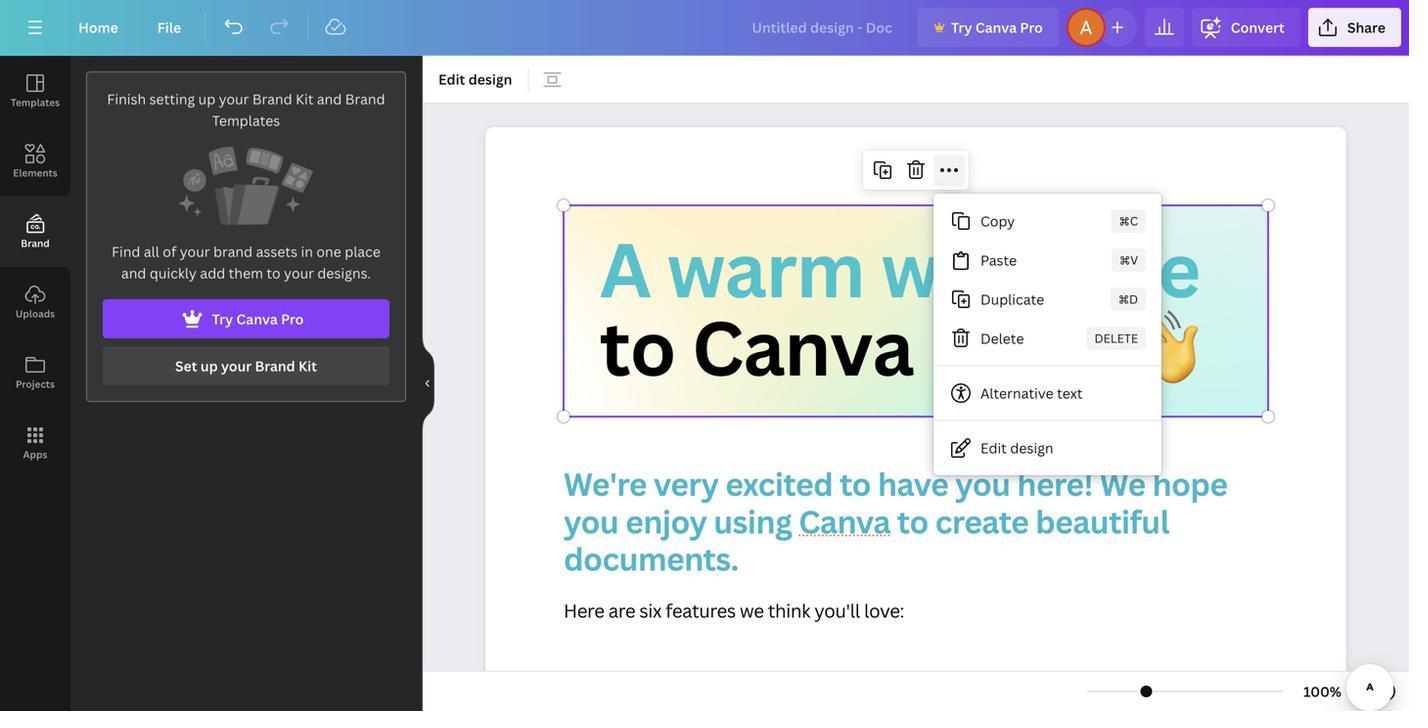 Task type: locate. For each thing, give the bounding box(es) containing it.
0 horizontal spatial templates
[[11, 96, 60, 109]]

all
[[144, 242, 159, 261]]

apps
[[23, 448, 47, 462]]

have
[[878, 463, 949, 506]]

think
[[768, 599, 811, 624]]

beautiful
[[1036, 501, 1170, 543]]

0 vertical spatial pro
[[1021, 18, 1044, 37]]

0 vertical spatial try
[[952, 18, 973, 37]]

1 horizontal spatial you
[[956, 463, 1011, 506]]

templates inside finish setting up your brand kit and brand templates
[[212, 111, 280, 130]]

uploads button
[[0, 267, 70, 338]]

⌘d
[[1119, 291, 1139, 307]]

canva inside the we're very excited to have you here! we hope you enjoy using canva to create beautiful documents.
[[799, 501, 891, 543]]

1 horizontal spatial pro
[[1021, 18, 1044, 37]]

0 vertical spatial kit
[[296, 90, 314, 108]]

0 horizontal spatial try canva pro
[[212, 310, 304, 329]]

1 horizontal spatial edit design
[[981, 439, 1054, 458]]

very
[[654, 463, 719, 506]]

edit design
[[439, 70, 512, 89], [981, 439, 1054, 458]]

up inside set up your brand kit button
[[201, 357, 218, 376]]

0 vertical spatial design
[[469, 70, 512, 89]]

100%
[[1304, 683, 1342, 702]]

brand button
[[0, 197, 70, 267]]

alternative text button
[[934, 374, 1162, 413]]

canva
[[976, 18, 1017, 37], [692, 296, 914, 398], [236, 310, 278, 329], [799, 501, 891, 543]]

templates button
[[0, 56, 70, 126]]

pro
[[1021, 18, 1044, 37], [281, 310, 304, 329]]

1 vertical spatial edit design
[[981, 439, 1054, 458]]

⌘v
[[1120, 252, 1139, 268]]

here are six features we think you'll love:
[[564, 599, 905, 624]]

kit inside finish setting up your brand kit and brand templates
[[296, 90, 314, 108]]

1 horizontal spatial try canva pro button
[[918, 8, 1059, 47]]

to canva docs 👋
[[600, 296, 1198, 398]]

find
[[112, 242, 140, 261]]

edit design button
[[431, 64, 520, 95], [934, 429, 1162, 468]]

1 horizontal spatial and
[[317, 90, 342, 108]]

welcome
[[882, 218, 1201, 320]]

0 vertical spatial templates
[[11, 96, 60, 109]]

edit
[[439, 70, 465, 89], [981, 439, 1007, 458]]

1 horizontal spatial edit design button
[[934, 429, 1162, 468]]

try
[[952, 18, 973, 37], [212, 310, 233, 329]]

1 vertical spatial edit design button
[[934, 429, 1162, 468]]

0 vertical spatial edit design button
[[431, 64, 520, 95]]

them
[[229, 264, 263, 282]]

delete
[[1095, 330, 1139, 347]]

0 vertical spatial try canva pro button
[[918, 8, 1059, 47]]

1 horizontal spatial try
[[952, 18, 973, 37]]

menu containing copy
[[934, 194, 1162, 476]]

file
[[157, 18, 181, 37]]

1 vertical spatial kit
[[299, 357, 317, 376]]

you left enjoy
[[564, 501, 619, 543]]

a warm welcome
[[600, 218, 1201, 320]]

you'll
[[815, 599, 861, 624]]

designs.
[[318, 264, 371, 282]]

up
[[198, 90, 216, 108], [201, 357, 218, 376]]

your right setting
[[219, 90, 249, 108]]

0 horizontal spatial edit
[[439, 70, 465, 89]]

you right have in the right of the page
[[956, 463, 1011, 506]]

1 horizontal spatial edit
[[981, 439, 1007, 458]]

convert
[[1232, 18, 1286, 37]]

love:
[[865, 599, 905, 624]]

edit design inside menu
[[981, 439, 1054, 458]]

convert button
[[1192, 8, 1301, 47]]

your inside button
[[221, 357, 252, 376]]

None text field
[[486, 127, 1347, 712]]

0 horizontal spatial you
[[564, 501, 619, 543]]

enjoy
[[626, 501, 707, 543]]

1 vertical spatial pro
[[281, 310, 304, 329]]

1 vertical spatial and
[[121, 264, 146, 282]]

1 vertical spatial try canva pro
[[212, 310, 304, 329]]

0 horizontal spatial and
[[121, 264, 146, 282]]

pro inside main menu bar
[[1021, 18, 1044, 37]]

your right set
[[221, 357, 252, 376]]

copy
[[981, 212, 1016, 231]]

in
[[301, 242, 313, 261]]

find all of your brand assets in one place and quickly add them to your designs.
[[112, 242, 381, 282]]

set up your brand kit
[[175, 357, 317, 376]]

0 horizontal spatial design
[[469, 70, 512, 89]]

quickly
[[150, 264, 197, 282]]

try canva pro button inside main menu bar
[[918, 8, 1059, 47]]

to
[[267, 264, 281, 282], [600, 296, 676, 398], [840, 463, 871, 506], [898, 501, 929, 543]]

design
[[469, 70, 512, 89], [1011, 439, 1054, 458]]

⌘c
[[1120, 213, 1139, 229]]

brand
[[253, 90, 292, 108], [345, 90, 385, 108], [21, 237, 50, 250], [255, 357, 295, 376]]

finish setting up your brand kit and brand templates
[[107, 90, 385, 130]]

Design title text field
[[737, 8, 911, 47]]

menu
[[934, 194, 1162, 476]]

1 vertical spatial design
[[1011, 439, 1054, 458]]

your
[[219, 90, 249, 108], [180, 242, 210, 261], [284, 264, 314, 282], [221, 357, 252, 376]]

are
[[609, 599, 636, 624]]

try canva pro
[[952, 18, 1044, 37], [212, 310, 304, 329]]

main menu bar
[[0, 0, 1410, 56]]

and inside finish setting up your brand kit and brand templates
[[317, 90, 342, 108]]

of
[[163, 242, 177, 261]]

place
[[345, 242, 381, 261]]

one
[[317, 242, 342, 261]]

0 vertical spatial and
[[317, 90, 342, 108]]

a
[[600, 218, 651, 320]]

and inside the find all of your brand assets in one place and quickly add them to your designs.
[[121, 264, 146, 282]]

finish
[[107, 90, 146, 108]]

and
[[317, 90, 342, 108], [121, 264, 146, 282]]

0 vertical spatial up
[[198, 90, 216, 108]]

brand inside brand button
[[21, 237, 50, 250]]

0 horizontal spatial pro
[[281, 310, 304, 329]]

up right set
[[201, 357, 218, 376]]

templates inside button
[[11, 96, 60, 109]]

six
[[640, 599, 662, 624]]

1 vertical spatial try
[[212, 310, 233, 329]]

apps button
[[0, 408, 70, 479]]

here!
[[1018, 463, 1094, 506]]

0 vertical spatial try canva pro
[[952, 18, 1044, 37]]

100% button
[[1292, 677, 1355, 708]]

0 horizontal spatial edit design button
[[431, 64, 520, 95]]

0 horizontal spatial try canva pro button
[[103, 300, 390, 339]]

1 vertical spatial templates
[[212, 111, 280, 130]]

brand inside set up your brand kit button
[[255, 357, 295, 376]]

try canva pro button
[[918, 8, 1059, 47], [103, 300, 390, 339]]

0 horizontal spatial edit design
[[439, 70, 512, 89]]

features
[[666, 599, 736, 624]]

you
[[956, 463, 1011, 506], [564, 501, 619, 543]]

up right setting
[[198, 90, 216, 108]]

templates
[[11, 96, 60, 109], [212, 111, 280, 130]]

1 vertical spatial up
[[201, 357, 218, 376]]

1 horizontal spatial try canva pro
[[952, 18, 1044, 37]]

kit
[[296, 90, 314, 108], [299, 357, 317, 376]]

none text field containing a warm welcome
[[486, 127, 1347, 712]]

0 horizontal spatial try
[[212, 310, 233, 329]]

1 vertical spatial try canva pro button
[[103, 300, 390, 339]]

1 horizontal spatial templates
[[212, 111, 280, 130]]

1 horizontal spatial design
[[1011, 439, 1054, 458]]



Task type: vqa. For each thing, say whether or not it's contained in the screenshot.
Convert button
yes



Task type: describe. For each thing, give the bounding box(es) containing it.
0 vertical spatial edit design
[[439, 70, 512, 89]]

uploads
[[16, 307, 55, 321]]

to inside the find all of your brand assets in one place and quickly add them to your designs.
[[267, 264, 281, 282]]

text
[[1058, 384, 1083, 403]]

create
[[936, 501, 1029, 543]]

we're
[[564, 463, 647, 506]]

brand
[[213, 242, 253, 261]]

alternative text
[[981, 384, 1083, 403]]

try canva pro inside main menu bar
[[952, 18, 1044, 37]]

duplicate
[[981, 290, 1045, 309]]

share
[[1348, 18, 1386, 37]]

kit inside button
[[299, 357, 317, 376]]

projects button
[[0, 338, 70, 408]]

warm
[[667, 218, 865, 320]]

your down in
[[284, 264, 314, 282]]

side panel tab list
[[0, 56, 70, 479]]

we
[[740, 599, 764, 624]]

hope
[[1153, 463, 1228, 506]]

set
[[175, 357, 197, 376]]

hide image
[[422, 337, 435, 431]]

setting
[[149, 90, 195, 108]]

1 vertical spatial edit
[[981, 439, 1007, 458]]

design inside menu
[[1011, 439, 1054, 458]]

we're very excited to have you here! we hope you enjoy using canva to create beautiful documents.
[[564, 463, 1235, 581]]

home link
[[63, 8, 134, 47]]

your inside finish setting up your brand kit and brand templates
[[219, 90, 249, 108]]

canva inside main menu bar
[[976, 18, 1017, 37]]

projects
[[16, 378, 55, 391]]

documents.
[[564, 538, 739, 581]]

delete
[[981, 329, 1025, 348]]

try inside main menu bar
[[952, 18, 973, 37]]

add
[[200, 264, 225, 282]]

alternative
[[981, 384, 1054, 403]]

assets
[[256, 242, 298, 261]]

your right 'of'
[[180, 242, 210, 261]]

👋
[[1125, 296, 1198, 398]]

elements
[[13, 166, 57, 180]]

home
[[78, 18, 118, 37]]

docs
[[930, 296, 1108, 398]]

up inside finish setting up your brand kit and brand templates
[[198, 90, 216, 108]]

0 vertical spatial edit
[[439, 70, 465, 89]]

using
[[714, 501, 792, 543]]

set up your brand kit button
[[103, 347, 390, 386]]

share button
[[1309, 8, 1402, 47]]

here
[[564, 599, 605, 624]]

file button
[[142, 8, 197, 47]]

elements button
[[0, 126, 70, 197]]

paste
[[981, 251, 1018, 270]]

we
[[1100, 463, 1146, 506]]

excited
[[726, 463, 833, 506]]



